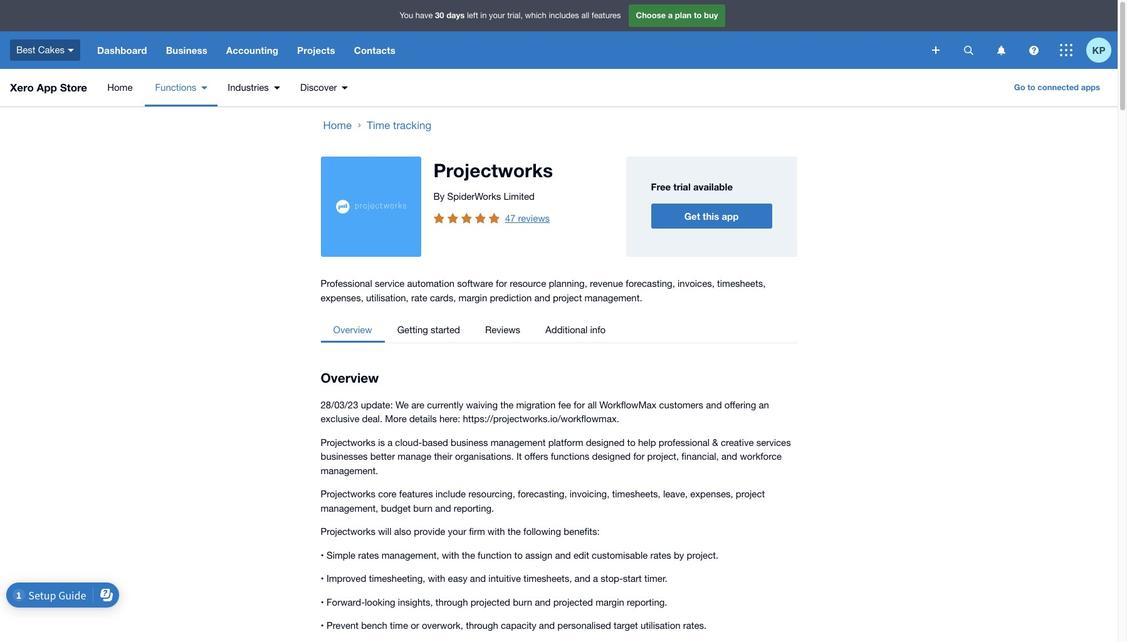 Task type: locate. For each thing, give the bounding box(es) containing it.
0 vertical spatial management,
[[321, 503, 379, 514]]

1 horizontal spatial burn
[[513, 597, 533, 608]]

2 vertical spatial for
[[634, 452, 645, 462]]

• prevent bench time or overwork, through capacity and personalised target utilisation rates.
[[321, 621, 707, 632]]

to
[[694, 10, 702, 20], [1028, 82, 1036, 92], [628, 438, 636, 448], [515, 550, 523, 561]]

customisable
[[592, 550, 648, 561]]

projectworks inside "projectworks core features include resourcing, forecasting, invoicing, timesheets, leave, expenses, project management, budget burn and reporting."
[[321, 489, 376, 500]]

1 horizontal spatial projected
[[554, 597, 593, 608]]

1 vertical spatial features
[[399, 489, 433, 500]]

forecasting,
[[626, 279, 675, 289], [518, 489, 567, 500]]

apps
[[1082, 82, 1101, 92]]

burn up capacity
[[513, 597, 533, 608]]

• for • improved timesheeting, with easy and intuitive timesheets, and a stop-start timer.
[[321, 574, 324, 585]]

projects
[[297, 45, 335, 56]]

home for home button
[[107, 82, 133, 93]]

assign
[[526, 550, 553, 561]]

in
[[481, 11, 487, 20]]

0 vertical spatial the
[[501, 400, 514, 411]]

the inside 28/03/23 update: we are currently waiving the migration fee for all workflowmax customers and offering an exclusive deal. more details here: https://projectworks.io/workflowmax.
[[501, 400, 514, 411]]

0 horizontal spatial a
[[388, 438, 393, 448]]

all inside you have 30 days left in your trial, which includes all features
[[582, 11, 590, 20]]

1 horizontal spatial forecasting,
[[626, 279, 675, 289]]

home inside button
[[107, 82, 133, 93]]

management.
[[585, 293, 643, 303], [321, 466, 379, 476]]

1 horizontal spatial rates
[[651, 550, 672, 561]]

overview up 28/03/23
[[321, 371, 379, 386]]

0 horizontal spatial margin
[[459, 293, 488, 303]]

burn inside "projectworks core features include resourcing, forecasting, invoicing, timesheets, leave, expenses, project management, budget burn and reporting."
[[414, 503, 433, 514]]

projectworks will also provide your firm with the following benefits:
[[321, 527, 600, 538]]

rates left by
[[651, 550, 672, 561]]

go to connected apps link
[[1007, 78, 1108, 98]]

features inside "projectworks core features include resourcing, forecasting, invoicing, timesheets, leave, expenses, project management, budget burn and reporting."
[[399, 489, 433, 500]]

2 horizontal spatial timesheets,
[[718, 279, 766, 289]]

forecasting, right revenue
[[626, 279, 675, 289]]

0 vertical spatial reporting.
[[454, 503, 494, 514]]

industries
[[228, 82, 269, 93]]

and down creative
[[722, 452, 738, 462]]

expenses,
[[321, 293, 364, 303], [691, 489, 734, 500]]

0 vertical spatial for
[[496, 279, 507, 289]]

deal.
[[362, 414, 383, 425]]

• improved timesheeting, with easy and intuitive timesheets, and a stop-start timer.
[[321, 574, 668, 585]]

through
[[436, 597, 468, 608], [466, 621, 499, 632]]

0 vertical spatial timesheets,
[[718, 279, 766, 289]]

app
[[722, 211, 739, 222]]

tree
[[321, 318, 619, 343]]

home
[[107, 82, 133, 93], [323, 119, 352, 132]]

the right waiving
[[501, 400, 514, 411]]

svg image
[[1061, 44, 1073, 56], [964, 45, 974, 55], [998, 45, 1006, 55], [68, 49, 74, 52]]

benefits:
[[564, 527, 600, 538]]

0 vertical spatial burn
[[414, 503, 433, 514]]

0 vertical spatial home
[[107, 82, 133, 93]]

projectworks for projectworks is a cloud-based business management platform designed to help professional & creative services businesses better manage their organisations. it offers functions designed for project, financial, and workforce management.
[[321, 438, 376, 448]]

designed right functions
[[592, 452, 631, 462]]

1 vertical spatial management.
[[321, 466, 379, 476]]

start
[[623, 574, 642, 585]]

projectworks up by spiderworks limited
[[434, 159, 553, 182]]

0 vertical spatial expenses,
[[321, 293, 364, 303]]

professional
[[321, 279, 372, 289]]

expenses, down professional
[[321, 293, 364, 303]]

1 horizontal spatial reporting.
[[627, 597, 668, 608]]

• left prevent
[[321, 621, 324, 632]]

overview inside 'button'
[[333, 325, 372, 336]]

1 vertical spatial project
[[736, 489, 765, 500]]

reporting. inside "projectworks core features include resourcing, forecasting, invoicing, timesheets, leave, expenses, project management, budget burn and reporting."
[[454, 503, 494, 514]]

margin down software on the left top
[[459, 293, 488, 303]]

1 vertical spatial for
[[574, 400, 585, 411]]

the up • simple rates management, with the function to assign and edit customisable rates by project.
[[508, 527, 521, 538]]

management, down also
[[382, 550, 440, 561]]

available
[[694, 181, 733, 192]]

svg image
[[1030, 45, 1039, 55], [933, 46, 940, 54]]

plan
[[676, 10, 692, 20]]

management
[[491, 438, 546, 448]]

additional
[[546, 325, 588, 336]]

expenses, right leave,
[[691, 489, 734, 500]]

contacts button
[[345, 31, 405, 69]]

0 horizontal spatial home
[[107, 82, 133, 93]]

also
[[394, 527, 412, 538]]

home for the home link
[[323, 119, 352, 132]]

all for workflowmax
[[588, 400, 597, 411]]

1 vertical spatial timesheets,
[[613, 489, 661, 500]]

trial
[[674, 181, 691, 192]]

2 • from the top
[[321, 574, 324, 585]]

management. down businesses
[[321, 466, 379, 476]]

0 vertical spatial your
[[489, 11, 505, 20]]

timesheets, inside "projectworks core features include resourcing, forecasting, invoicing, timesheets, leave, expenses, project management, budget burn and reporting."
[[613, 489, 661, 500]]

timesheets,
[[718, 279, 766, 289], [613, 489, 661, 500], [524, 574, 572, 585]]

and left offering
[[706, 400, 722, 411]]

rate
[[411, 293, 428, 303]]

0 horizontal spatial management,
[[321, 503, 379, 514]]

which
[[525, 11, 547, 20]]

a left plan at the top right
[[669, 10, 673, 20]]

0 vertical spatial features
[[592, 11, 621, 20]]

• simple rates management, with the function to assign and edit customisable rates by project.
[[321, 550, 719, 561]]

menu
[[95, 69, 358, 107]]

here:
[[440, 414, 461, 425]]

0 vertical spatial project
[[553, 293, 582, 303]]

and down 'include'
[[436, 503, 451, 514]]

features up budget
[[399, 489, 433, 500]]

projectworks is a cloud-based business management platform designed to help professional & creative services businesses better manage their organisations. it offers functions designed for project, financial, and workforce management.
[[321, 438, 791, 476]]

timesheets, left leave,
[[613, 489, 661, 500]]

1 horizontal spatial for
[[574, 400, 585, 411]]

1 vertical spatial expenses,
[[691, 489, 734, 500]]

0 horizontal spatial project
[[553, 293, 582, 303]]

creative
[[721, 438, 754, 448]]

1 horizontal spatial your
[[489, 11, 505, 20]]

overview down professional
[[333, 325, 372, 336]]

management, down core
[[321, 503, 379, 514]]

project down planning,
[[553, 293, 582, 303]]

0 horizontal spatial features
[[399, 489, 433, 500]]

1 horizontal spatial home
[[323, 119, 352, 132]]

organisations.
[[455, 452, 514, 462]]

1 vertical spatial home
[[323, 119, 352, 132]]

to left buy
[[694, 10, 702, 20]]

with right firm
[[488, 527, 505, 538]]

best
[[16, 44, 35, 55]]

invoices,
[[678, 279, 715, 289]]

project down workforce
[[736, 489, 765, 500]]

capacity
[[501, 621, 537, 632]]

a left 'stop-'
[[593, 574, 599, 585]]

designed up functions
[[586, 438, 625, 448]]

0 horizontal spatial forecasting,
[[518, 489, 567, 500]]

waiving
[[466, 400, 498, 411]]

your right in
[[489, 11, 505, 20]]

all right fee
[[588, 400, 597, 411]]

https://projectworks.io/workflowmax.
[[463, 414, 620, 425]]

1 vertical spatial your
[[448, 527, 467, 538]]

all inside 28/03/23 update: we are currently waiving the migration fee for all workflowmax customers and offering an exclusive deal. more details here: https://projectworks.io/workflowmax.
[[588, 400, 597, 411]]

reviews
[[486, 325, 521, 336]]

• left simple
[[321, 550, 324, 561]]

management, inside "projectworks core features include resourcing, forecasting, invoicing, timesheets, leave, expenses, project management, budget burn and reporting."
[[321, 503, 379, 514]]

burn up provide on the left bottom of the page
[[414, 503, 433, 514]]

0 horizontal spatial svg image
[[933, 46, 940, 54]]

projected up personalised
[[554, 597, 593, 608]]

more
[[385, 414, 407, 425]]

with
[[488, 527, 505, 538], [442, 550, 460, 561], [428, 574, 446, 585]]

and up capacity
[[535, 597, 551, 608]]

projectworks down businesses
[[321, 489, 376, 500]]

reporting.
[[454, 503, 494, 514], [627, 597, 668, 608]]

0 vertical spatial designed
[[586, 438, 625, 448]]

through down • forward-looking insights, through projected burn and projected margin reporting.
[[466, 621, 499, 632]]

rates right simple
[[358, 550, 379, 561]]

with up easy
[[442, 550, 460, 561]]

0 horizontal spatial for
[[496, 279, 507, 289]]

resourcing,
[[469, 489, 516, 500]]

28/03/23
[[321, 400, 359, 411]]

customers
[[660, 400, 704, 411]]

to right go
[[1028, 82, 1036, 92]]

1 vertical spatial margin
[[596, 597, 625, 608]]

2 horizontal spatial for
[[634, 452, 645, 462]]

timesheets, right 'invoices,' on the top right
[[718, 279, 766, 289]]

banner
[[0, 0, 1118, 69]]

and right capacity
[[539, 621, 555, 632]]

and right easy
[[470, 574, 486, 585]]

manage
[[398, 452, 432, 462]]

•
[[321, 550, 324, 561], [321, 574, 324, 585], [321, 597, 324, 608], [321, 621, 324, 632]]

stop-
[[601, 574, 623, 585]]

projectworks inside projectworks is a cloud-based business management platform designed to help professional & creative services businesses better manage their organisations. it offers functions designed for project, financial, and workforce management.
[[321, 438, 376, 448]]

0 vertical spatial forecasting,
[[626, 279, 675, 289]]

• for • forward-looking insights, through projected burn and projected margin reporting.
[[321, 597, 324, 608]]

1 horizontal spatial a
[[593, 574, 599, 585]]

for up prediction on the left top of the page
[[496, 279, 507, 289]]

projectworks for projectworks
[[434, 159, 553, 182]]

to inside go to connected apps link
[[1028, 82, 1036, 92]]

2 projected from the left
[[554, 597, 593, 608]]

personalised
[[558, 621, 612, 632]]

reviews button
[[473, 318, 533, 343]]

and inside "projectworks core features include resourcing, forecasting, invoicing, timesheets, leave, expenses, project management, budget burn and reporting."
[[436, 503, 451, 514]]

0 horizontal spatial reporting.
[[454, 503, 494, 514]]

for down help on the bottom of the page
[[634, 452, 645, 462]]

function
[[478, 550, 512, 561]]

0 vertical spatial a
[[669, 10, 673, 20]]

projectworks up businesses
[[321, 438, 376, 448]]

0 horizontal spatial rates
[[358, 550, 379, 561]]

and inside professional service automation software for resource planning, revenue forecasting, invoices, timesheets, expenses, utilisation, rate cards, margin prediction and project management.
[[535, 293, 551, 303]]

• forward-looking insights, through projected burn and projected margin reporting.
[[321, 597, 668, 608]]

1 horizontal spatial svg image
[[1030, 45, 1039, 55]]

project inside "projectworks core features include resourcing, forecasting, invoicing, timesheets, leave, expenses, project management, budget burn and reporting."
[[736, 489, 765, 500]]

projected down • improved timesheeting, with easy and intuitive timesheets, and a stop-start timer.
[[471, 597, 511, 608]]

1 vertical spatial overview
[[321, 371, 379, 386]]

3 • from the top
[[321, 597, 324, 608]]

0 horizontal spatial expenses,
[[321, 293, 364, 303]]

0 vertical spatial all
[[582, 11, 590, 20]]

4 • from the top
[[321, 621, 324, 632]]

forecasting, up "following"
[[518, 489, 567, 500]]

0 horizontal spatial your
[[448, 527, 467, 538]]

workforce
[[740, 452, 782, 462]]

reporting. down resourcing,
[[454, 503, 494, 514]]

overview
[[333, 325, 372, 336], [321, 371, 379, 386]]

1 vertical spatial designed
[[592, 452, 631, 462]]

1 horizontal spatial management.
[[585, 293, 643, 303]]

edit
[[574, 550, 590, 561]]

0 horizontal spatial timesheets,
[[524, 574, 572, 585]]

0 vertical spatial overview
[[333, 325, 372, 336]]

features right includes
[[592, 11, 621, 20]]

features inside you have 30 days left in your trial, which includes all features
[[592, 11, 621, 20]]

leave,
[[664, 489, 688, 500]]

1 horizontal spatial management,
[[382, 550, 440, 561]]

1 horizontal spatial expenses,
[[691, 489, 734, 500]]

your left firm
[[448, 527, 467, 538]]

the down projectworks will also provide your firm with the following benefits:
[[462, 550, 475, 561]]

1 vertical spatial a
[[388, 438, 393, 448]]

home down discover dropdown button
[[323, 119, 352, 132]]

and down resource
[[535, 293, 551, 303]]

1 vertical spatial the
[[508, 527, 521, 538]]

1 • from the top
[[321, 550, 324, 561]]

management. down revenue
[[585, 293, 643, 303]]

for right fee
[[574, 400, 585, 411]]

with left easy
[[428, 574, 446, 585]]

• left improved
[[321, 574, 324, 585]]

business
[[166, 45, 208, 56]]

1 vertical spatial forecasting,
[[518, 489, 567, 500]]

1 horizontal spatial project
[[736, 489, 765, 500]]

1 horizontal spatial margin
[[596, 597, 625, 608]]

workflowmax
[[600, 400, 657, 411]]

1 horizontal spatial timesheets,
[[613, 489, 661, 500]]

for inside professional service automation software for resource planning, revenue forecasting, invoices, timesheets, expenses, utilisation, rate cards, margin prediction and project management.
[[496, 279, 507, 289]]

by spiderworks limited
[[434, 191, 535, 202]]

• left forward-
[[321, 597, 324, 608]]

projectworks up simple
[[321, 527, 376, 538]]

buy
[[704, 10, 719, 20]]

through down easy
[[436, 597, 468, 608]]

business button
[[157, 31, 217, 69]]

0 vertical spatial margin
[[459, 293, 488, 303]]

all right includes
[[582, 11, 590, 20]]

cloud-
[[395, 438, 422, 448]]

a right the is
[[388, 438, 393, 448]]

0 horizontal spatial projected
[[471, 597, 511, 608]]

cards,
[[430, 293, 456, 303]]

planning,
[[549, 279, 588, 289]]

rates
[[358, 550, 379, 561], [651, 550, 672, 561]]

reporting. down timer. on the bottom of page
[[627, 597, 668, 608]]

1 vertical spatial all
[[588, 400, 597, 411]]

currently
[[427, 400, 464, 411]]

timesheets, down assign
[[524, 574, 572, 585]]

0 vertical spatial management.
[[585, 293, 643, 303]]

margin down 'stop-'
[[596, 597, 625, 608]]

2 vertical spatial timesheets,
[[524, 574, 572, 585]]

accounting
[[226, 45, 279, 56]]

1 horizontal spatial features
[[592, 11, 621, 20]]

0 horizontal spatial burn
[[414, 503, 433, 514]]

for inside 28/03/23 update: we are currently waiving the migration fee for all workflowmax customers and offering an exclusive deal. more details here: https://projectworks.io/workflowmax.
[[574, 400, 585, 411]]

home button
[[95, 69, 145, 107]]

home down dashboard link
[[107, 82, 133, 93]]

0 horizontal spatial management.
[[321, 466, 379, 476]]

projectworks for projectworks will also provide your firm with the following benefits:
[[321, 527, 376, 538]]

to left help on the bottom of the page
[[628, 438, 636, 448]]

get this app link
[[651, 204, 773, 229]]

all for features
[[582, 11, 590, 20]]



Task type: describe. For each thing, give the bounding box(es) containing it.
28/03/23 update: we are currently waiving the migration fee for all workflowmax customers and offering an exclusive deal. more details here: https://projectworks.io/workflowmax.
[[321, 400, 770, 425]]

discover
[[300, 82, 337, 93]]

prediction
[[490, 293, 532, 303]]

0 vertical spatial through
[[436, 597, 468, 608]]

and down edit
[[575, 574, 591, 585]]

projectworks for projectworks core features include resourcing, forecasting, invoicing, timesheets, leave, expenses, project management, budget burn and reporting.
[[321, 489, 376, 500]]

a inside projectworks is a cloud-based business management platform designed to help professional & creative services businesses better manage their organisations. it offers functions designed for project, financial, and workforce management.
[[388, 438, 393, 448]]

this
[[703, 211, 720, 222]]

core
[[378, 489, 397, 500]]

2 vertical spatial the
[[462, 550, 475, 561]]

1 vertical spatial through
[[466, 621, 499, 632]]

to inside projectworks is a cloud-based business management platform designed to help professional & creative services businesses better manage their organisations. it offers functions designed for project, financial, and workforce management.
[[628, 438, 636, 448]]

automation
[[407, 279, 455, 289]]

services
[[757, 438, 791, 448]]

connected
[[1038, 82, 1080, 92]]

bench
[[361, 621, 388, 632]]

functions button
[[145, 69, 218, 107]]

info
[[591, 325, 606, 336]]

platform
[[549, 438, 584, 448]]

industries button
[[218, 69, 290, 107]]

2 vertical spatial with
[[428, 574, 446, 585]]

resource
[[510, 279, 547, 289]]

get
[[685, 211, 701, 222]]

spiderworks
[[448, 191, 501, 202]]

47 reviews
[[505, 213, 550, 224]]

2 horizontal spatial a
[[669, 10, 673, 20]]

1 vertical spatial management,
[[382, 550, 440, 561]]

left
[[467, 11, 478, 20]]

expenses, inside "projectworks core features include resourcing, forecasting, invoicing, timesheets, leave, expenses, project management, budget burn and reporting."
[[691, 489, 734, 500]]

service
[[375, 279, 405, 289]]

firm
[[469, 527, 485, 538]]

help
[[639, 438, 657, 448]]

dashboard link
[[88, 31, 157, 69]]

provide
[[414, 527, 446, 538]]

dashboard
[[97, 45, 147, 56]]

30
[[435, 10, 444, 20]]

best cakes
[[16, 44, 65, 55]]

choose a plan to buy
[[636, 10, 719, 20]]

based
[[422, 438, 448, 448]]

migration
[[517, 400, 556, 411]]

utilisation,
[[366, 293, 409, 303]]

kp button
[[1087, 31, 1118, 69]]

store
[[60, 81, 87, 94]]

details
[[410, 414, 437, 425]]

businesses
[[321, 452, 368, 462]]

budget
[[381, 503, 411, 514]]

have
[[416, 11, 433, 20]]

projectworks core features include resourcing, forecasting, invoicing, timesheets, leave, expenses, project management, budget burn and reporting.
[[321, 489, 765, 514]]

timesheeting,
[[369, 574, 426, 585]]

1 vertical spatial burn
[[513, 597, 533, 608]]

invoicing,
[[570, 489, 610, 500]]

management. inside professional service automation software for resource planning, revenue forecasting, invoices, timesheets, expenses, utilisation, rate cards, margin prediction and project management.
[[585, 293, 643, 303]]

financial,
[[682, 452, 719, 462]]

started
[[431, 325, 460, 336]]

will
[[378, 527, 392, 538]]

choose
[[636, 10, 666, 20]]

forecasting, inside "projectworks core features include resourcing, forecasting, invoicing, timesheets, leave, expenses, project management, budget burn and reporting."
[[518, 489, 567, 500]]

timesheets, for project
[[613, 489, 661, 500]]

to left assign
[[515, 550, 523, 561]]

menu containing home
[[95, 69, 358, 107]]

easy
[[448, 574, 468, 585]]

offering
[[725, 400, 757, 411]]

forecasting, inside professional service automation software for resource planning, revenue forecasting, invoices, timesheets, expenses, utilisation, rate cards, margin prediction and project management.
[[626, 279, 675, 289]]

svg image inside best cakes popup button
[[68, 49, 74, 52]]

for inside projectworks is a cloud-based business management platform designed to help professional & creative services businesses better manage their organisations. it offers functions designed for project, financial, and workforce management.
[[634, 452, 645, 462]]

xero
[[10, 81, 34, 94]]

tree containing overview
[[321, 318, 619, 343]]

time tracking link
[[362, 119, 795, 132]]

projects button
[[288, 31, 345, 69]]

professional service automation software for resource planning, revenue forecasting, invoices, timesheets, expenses, utilisation, rate cards, margin prediction and project management.
[[321, 279, 766, 303]]

overwork,
[[422, 621, 464, 632]]

free trial available
[[651, 181, 733, 192]]

utilisation
[[641, 621, 681, 632]]

cakes
[[38, 44, 65, 55]]

discover button
[[290, 69, 358, 107]]

forward-
[[327, 597, 365, 608]]

• for • simple rates management, with the function to assign and edit customisable rates by project.
[[321, 550, 324, 561]]

1 vertical spatial with
[[442, 550, 460, 561]]

you
[[400, 11, 414, 20]]

banner containing kp
[[0, 0, 1118, 69]]

additional info button
[[533, 318, 619, 343]]

expenses, inside professional service automation software for resource planning, revenue forecasting, invoices, timesheets, expenses, utilisation, rate cards, margin prediction and project management.
[[321, 293, 364, 303]]

we
[[396, 400, 409, 411]]

xero app store
[[10, 81, 87, 94]]

contacts
[[354, 45, 396, 56]]

2 rates from the left
[[651, 550, 672, 561]]

app
[[37, 81, 57, 94]]

getting
[[398, 325, 428, 336]]

1 vertical spatial reporting.
[[627, 597, 668, 608]]

revenue
[[590, 279, 624, 289]]

prevent
[[327, 621, 359, 632]]

0 vertical spatial with
[[488, 527, 505, 538]]

target
[[614, 621, 638, 632]]

following
[[524, 527, 561, 538]]

limited
[[504, 191, 535, 202]]

business
[[451, 438, 488, 448]]

and inside projectworks is a cloud-based business management platform designed to help professional & creative services businesses better manage their organisations. it offers functions designed for project, financial, and workforce management.
[[722, 452, 738, 462]]

project inside professional service automation software for resource planning, revenue forecasting, invoices, timesheets, expenses, utilisation, rate cards, margin prediction and project management.
[[553, 293, 582, 303]]

timer.
[[645, 574, 668, 585]]

1 rates from the left
[[358, 550, 379, 561]]

1 projected from the left
[[471, 597, 511, 608]]

include
[[436, 489, 466, 500]]

time
[[367, 119, 390, 132]]

free
[[651, 181, 671, 192]]

and inside 28/03/23 update: we are currently waiving the migration fee for all workflowmax customers and offering an exclusive deal. more details here: https://projectworks.io/workflowmax.
[[706, 400, 722, 411]]

tracking
[[393, 119, 432, 132]]

2 vertical spatial a
[[593, 574, 599, 585]]

your inside you have 30 days left in your trial, which includes all features
[[489, 11, 505, 20]]

getting started
[[398, 325, 460, 336]]

• for • prevent bench time or overwork, through capacity and personalised target utilisation rates.
[[321, 621, 324, 632]]

additional info
[[546, 325, 606, 336]]

margin inside professional service automation software for resource planning, revenue forecasting, invoices, timesheets, expenses, utilisation, rate cards, margin prediction and project management.
[[459, 293, 488, 303]]

kp
[[1093, 44, 1106, 56]]

and left edit
[[555, 550, 571, 561]]

timesheets, for stop-
[[524, 574, 572, 585]]

fee
[[559, 400, 571, 411]]

an
[[759, 400, 770, 411]]

days
[[447, 10, 465, 20]]

management. inside projectworks is a cloud-based business management platform designed to help professional & creative services businesses better manage their organisations. it offers functions designed for project, financial, and workforce management.
[[321, 466, 379, 476]]

to inside banner
[[694, 10, 702, 20]]

timesheets, inside professional service automation software for resource planning, revenue forecasting, invoices, timesheets, expenses, utilisation, rate cards, margin prediction and project management.
[[718, 279, 766, 289]]



Task type: vqa. For each thing, say whether or not it's contained in the screenshot.
Ecommerce on the right bottom
no



